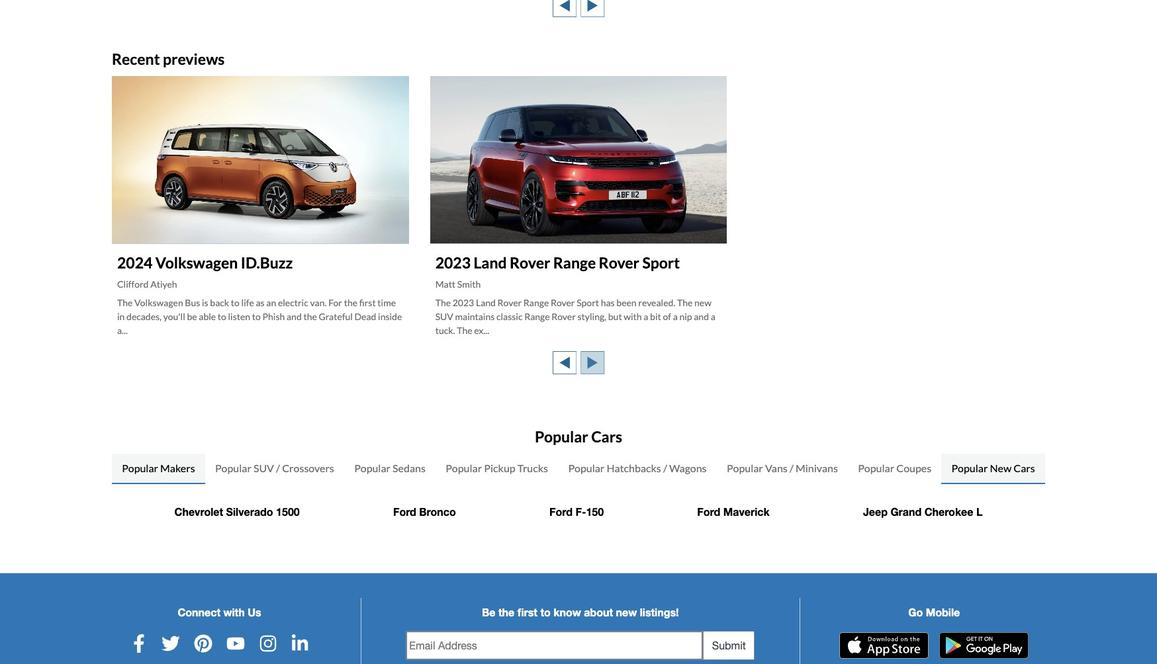Task type: vqa. For each thing, say whether or not it's contained in the screenshot.
and in 'The Volkswagen Bus is back to life as an electric van. For the first time in decades, you'll be able to listen to Phish and the Grateful Dead inside a...'
yes



Task type: describe. For each thing, give the bounding box(es) containing it.
ford for ford maverick
[[697, 506, 721, 518]]

revealed.
[[639, 297, 676, 308]]

previews
[[163, 50, 225, 68]]

coupes
[[897, 462, 932, 475]]

is
[[202, 297, 208, 308]]

ford f-150 link
[[550, 506, 604, 518]]

twitter image
[[162, 635, 180, 654]]

vans
[[765, 462, 788, 475]]

the up nip
[[677, 297, 693, 308]]

trucks
[[518, 462, 548, 475]]

2024 volkswagen id.buzz image
[[112, 76, 409, 243]]

know
[[554, 607, 581, 619]]

popular for popular pickup trucks
[[446, 462, 482, 475]]

popular sedans
[[354, 462, 426, 475]]

ford bronco
[[393, 506, 456, 518]]

has
[[601, 297, 615, 308]]

the left ex...
[[457, 325, 473, 336]]

styling,
[[578, 311, 607, 322]]

back
[[210, 297, 229, 308]]

volkswagen for 2024
[[155, 254, 238, 272]]

l
[[977, 506, 983, 518]]

land inside the 2023 land rover range rover sport has been revealed. the new suv maintains classic range rover styling, but with a bit of a nip and a tuck. the ex...
[[476, 297, 496, 308]]

for
[[329, 297, 342, 308]]

to left know
[[541, 607, 551, 619]]

pickup
[[484, 462, 516, 475]]

sport inside the 2023 land rover range rover sport has been revealed. the new suv maintains classic range rover styling, but with a bit of a nip and a tuck. the ex...
[[577, 297, 599, 308]]

maintains
[[455, 311, 495, 322]]

popular hatchbacks / wagons
[[568, 462, 707, 475]]

1 vertical spatial the
[[304, 311, 317, 322]]

nip
[[680, 311, 692, 322]]

submit button
[[703, 632, 755, 661]]

dead
[[355, 311, 376, 322]]

submit
[[712, 640, 746, 652]]

jeep grand cherokee l
[[863, 506, 983, 518]]

2024 volkswagen id.buzz clifford atiyeh
[[117, 254, 293, 290]]

popular for popular new cars
[[952, 462, 988, 475]]

ford f-150
[[550, 506, 604, 518]]

0 horizontal spatial suv
[[254, 462, 274, 475]]

of
[[663, 311, 671, 322]]

2023 inside 2023 land rover range rover sport matt smith
[[435, 254, 471, 272]]

0 horizontal spatial cars
[[591, 428, 622, 446]]

be the first to know about new listings!
[[482, 607, 679, 619]]

0 horizontal spatial with
[[223, 607, 245, 619]]

bit
[[650, 311, 661, 322]]

popular makers
[[122, 462, 195, 475]]

popular for popular cars
[[535, 428, 588, 446]]

chevrolet
[[175, 506, 223, 518]]

phish
[[263, 311, 285, 322]]

suv inside the 2023 land rover range rover sport has been revealed. the new suv maintains classic range rover styling, but with a bit of a nip and a tuck. the ex...
[[435, 311, 453, 322]]

2 horizontal spatial the
[[499, 607, 515, 619]]

ford maverick
[[697, 506, 770, 518]]

matt
[[435, 279, 456, 290]]

be
[[482, 607, 496, 619]]

/ for minivans
[[790, 462, 794, 475]]

bronco
[[419, 506, 456, 518]]

linkedin image
[[291, 635, 310, 654]]

about
[[584, 607, 613, 619]]

sedans
[[393, 462, 426, 475]]

range inside 2023 land rover range rover sport matt smith
[[553, 254, 596, 272]]

0 horizontal spatial new
[[616, 607, 637, 619]]

id.buzz
[[241, 254, 293, 272]]

time
[[378, 297, 396, 308]]

listen
[[228, 311, 250, 322]]

the down matt
[[435, 297, 451, 308]]

ford for ford bronco
[[393, 506, 416, 518]]

and inside the 2023 land rover range rover sport has been revealed. the new suv maintains classic range rover styling, but with a bit of a nip and a tuck. the ex...
[[694, 311, 709, 322]]

popular for popular makers
[[122, 462, 158, 475]]

maverick
[[724, 506, 770, 518]]

popular for popular sedans
[[354, 462, 391, 475]]

but
[[608, 311, 622, 322]]

bus
[[185, 297, 200, 308]]

youtube image
[[226, 635, 245, 654]]

silverado
[[226, 506, 273, 518]]

f-
[[576, 506, 586, 518]]

in
[[117, 311, 125, 322]]

clifford atiyeh link
[[117, 279, 177, 290]]

connect with us
[[178, 607, 261, 619]]

inside
[[378, 311, 402, 322]]

clifford
[[117, 279, 149, 290]]

wagons
[[669, 462, 707, 475]]

been
[[617, 297, 637, 308]]

facebook image
[[130, 635, 148, 654]]

2023 inside the 2023 land rover range rover sport has been revealed. the new suv maintains classic range rover styling, but with a bit of a nip and a tuck. the ex...
[[453, 297, 474, 308]]

mobile
[[926, 607, 960, 619]]

2 a from the left
[[673, 311, 678, 322]]

ford for ford f-150
[[550, 506, 573, 518]]

grand
[[891, 506, 922, 518]]

classic
[[497, 311, 523, 322]]

1 vertical spatial range
[[524, 297, 549, 308]]



Task type: locate. For each thing, give the bounding box(es) containing it.
1 a from the left
[[644, 311, 649, 322]]

cars
[[591, 428, 622, 446], [1014, 462, 1035, 475]]

2024 volkswagen id.buzz link
[[117, 254, 293, 272]]

with
[[624, 311, 642, 322], [223, 607, 245, 619]]

0 vertical spatial 2023
[[435, 254, 471, 272]]

to down as
[[252, 311, 261, 322]]

sport
[[643, 254, 680, 272], [577, 297, 599, 308]]

as
[[256, 297, 265, 308]]

1 horizontal spatial a
[[673, 311, 678, 322]]

2 vertical spatial the
[[499, 607, 515, 619]]

to down back
[[218, 311, 226, 322]]

1 horizontal spatial and
[[694, 311, 709, 322]]

popular suv / crossovers
[[215, 462, 334, 475]]

popular new cars
[[952, 462, 1035, 475]]

recent test drives list box
[[112, 0, 1046, 17]]

2 vertical spatial range
[[525, 311, 550, 322]]

range
[[553, 254, 596, 272], [524, 297, 549, 308], [525, 311, 550, 322]]

2023 land rover range rover sport matt smith
[[435, 254, 680, 290]]

1 vertical spatial new
[[616, 607, 637, 619]]

popular for popular vans / minivans
[[727, 462, 763, 475]]

1 horizontal spatial /
[[663, 462, 667, 475]]

a left bit
[[644, 311, 649, 322]]

popular for popular coupes
[[858, 462, 895, 475]]

popular left coupes
[[858, 462, 895, 475]]

the 2023 land rover range rover sport has been revealed. the new suv maintains classic range rover styling, but with a bit of a nip and a tuck. the ex...
[[435, 297, 716, 336]]

1 vertical spatial volkswagen
[[134, 297, 183, 308]]

3 a from the left
[[711, 311, 716, 322]]

1 horizontal spatial with
[[624, 311, 642, 322]]

range up the 2023 land rover range rover sport has been revealed. the new suv maintains classic range rover styling, but with a bit of a nip and a tuck. the ex...
[[553, 254, 596, 272]]

matt smith link
[[435, 279, 481, 290]]

/ left crossovers
[[276, 462, 280, 475]]

2024
[[117, 254, 153, 272]]

popular left makers
[[122, 462, 158, 475]]

makers
[[160, 462, 195, 475]]

ford maverick link
[[697, 506, 770, 518]]

recent
[[112, 50, 160, 68]]

jeep grand cherokee l link
[[863, 506, 983, 518]]

and right nip
[[694, 311, 709, 322]]

cars up hatchbacks
[[591, 428, 622, 446]]

life
[[241, 297, 254, 308]]

a right nip
[[711, 311, 716, 322]]

1 vertical spatial with
[[223, 607, 245, 619]]

0 vertical spatial new
[[695, 297, 712, 308]]

1 ford from the left
[[393, 506, 416, 518]]

first inside the volkswagen bus is back to life as an electric van. for the first time in decades, you'll be able to listen to phish and the grateful dead inside a...
[[359, 297, 376, 308]]

1 vertical spatial suv
[[254, 462, 274, 475]]

sport up styling,
[[577, 297, 599, 308]]

to
[[231, 297, 240, 308], [218, 311, 226, 322], [252, 311, 261, 322], [541, 607, 551, 619]]

cherokee
[[925, 506, 974, 518]]

/ right vans
[[790, 462, 794, 475]]

0 vertical spatial land
[[474, 254, 507, 272]]

tuck.
[[435, 325, 455, 336]]

0 horizontal spatial a
[[644, 311, 649, 322]]

1 horizontal spatial sport
[[643, 254, 680, 272]]

1 horizontal spatial new
[[695, 297, 712, 308]]

go mobile
[[909, 607, 960, 619]]

download on the app store image
[[840, 633, 929, 659]]

volkswagen inside 2024 volkswagen id.buzz clifford atiyeh
[[155, 254, 238, 272]]

popular for popular hatchbacks / wagons
[[568, 462, 605, 475]]

/
[[276, 462, 280, 475], [663, 462, 667, 475], [790, 462, 794, 475]]

new right revealed.
[[695, 297, 712, 308]]

1 horizontal spatial the
[[344, 297, 358, 308]]

chevrolet silverado 1500
[[175, 506, 300, 518]]

range right classic
[[525, 311, 550, 322]]

with down been at right
[[624, 311, 642, 322]]

the
[[117, 297, 133, 308], [435, 297, 451, 308], [677, 297, 693, 308], [457, 325, 473, 336]]

popular left sedans
[[354, 462, 391, 475]]

0 vertical spatial sport
[[643, 254, 680, 272]]

new
[[990, 462, 1012, 475]]

popular coupes
[[858, 462, 932, 475]]

and down electric
[[287, 311, 302, 322]]

land up maintains
[[476, 297, 496, 308]]

1 horizontal spatial first
[[518, 607, 538, 619]]

and
[[287, 311, 302, 322], [694, 311, 709, 322]]

instagram image
[[259, 635, 277, 654]]

1 vertical spatial land
[[476, 297, 496, 308]]

electric
[[278, 297, 308, 308]]

1 and from the left
[[287, 311, 302, 322]]

3 / from the left
[[790, 462, 794, 475]]

volkswagen down atiyeh
[[134, 297, 183, 308]]

0 vertical spatial cars
[[591, 428, 622, 446]]

pinterest image
[[194, 635, 213, 654]]

0 vertical spatial range
[[553, 254, 596, 272]]

connect
[[178, 607, 221, 619]]

the right for
[[344, 297, 358, 308]]

1 horizontal spatial ford
[[550, 506, 573, 518]]

decades,
[[127, 311, 162, 322]]

0 horizontal spatial ford
[[393, 506, 416, 518]]

0 horizontal spatial and
[[287, 311, 302, 322]]

2023 land rover range rover sport link
[[435, 254, 680, 272]]

0 horizontal spatial sport
[[577, 297, 599, 308]]

rover
[[510, 254, 550, 272], [599, 254, 640, 272], [498, 297, 522, 308], [551, 297, 575, 308], [552, 311, 576, 322]]

popular up trucks
[[535, 428, 588, 446]]

2 and from the left
[[694, 311, 709, 322]]

popular up chevrolet silverado 1500 link
[[215, 462, 252, 475]]

2023 land rover range rover sport image
[[430, 76, 727, 243]]

150
[[586, 506, 604, 518]]

1 vertical spatial sport
[[577, 297, 599, 308]]

/ for crossovers
[[276, 462, 280, 475]]

crossovers
[[282, 462, 334, 475]]

us
[[248, 607, 261, 619]]

0 vertical spatial suv
[[435, 311, 453, 322]]

with left the us
[[223, 607, 245, 619]]

hatchbacks
[[607, 462, 661, 475]]

you'll
[[163, 311, 185, 322]]

1 vertical spatial first
[[518, 607, 538, 619]]

a...
[[117, 325, 128, 336]]

able
[[199, 311, 216, 322]]

a right of
[[673, 311, 678, 322]]

land up "smith"
[[474, 254, 507, 272]]

first up the dead
[[359, 297, 376, 308]]

2023 up matt smith link
[[435, 254, 471, 272]]

2 / from the left
[[663, 462, 667, 475]]

and inside the volkswagen bus is back to life as an electric van. for the first time in decades, you'll be able to listen to phish and the grateful dead inside a...
[[287, 311, 302, 322]]

ford bronco link
[[393, 506, 456, 518]]

ford left bronco
[[393, 506, 416, 518]]

new
[[695, 297, 712, 308], [616, 607, 637, 619]]

to left life
[[231, 297, 240, 308]]

/ left wagons
[[663, 462, 667, 475]]

1 vertical spatial 2023
[[453, 297, 474, 308]]

0 horizontal spatial the
[[304, 311, 317, 322]]

popular pickup trucks
[[446, 462, 548, 475]]

volkswagen inside the volkswagen bus is back to life as an electric van. for the first time in decades, you'll be able to listen to phish and the grateful dead inside a...
[[134, 297, 183, 308]]

1 horizontal spatial cars
[[1014, 462, 1035, 475]]

1500
[[276, 506, 300, 518]]

2 ford from the left
[[550, 506, 573, 518]]

Email Address email field
[[407, 632, 703, 660]]

the inside the volkswagen bus is back to life as an electric van. for the first time in decades, you'll be able to listen to phish and the grateful dead inside a...
[[117, 297, 133, 308]]

grateful
[[319, 311, 353, 322]]

1 horizontal spatial suv
[[435, 311, 453, 322]]

suv left crossovers
[[254, 462, 274, 475]]

1 / from the left
[[276, 462, 280, 475]]

range down 2023 land rover range rover sport matt smith at top
[[524, 297, 549, 308]]

recent previews
[[112, 50, 225, 68]]

popular left vans
[[727, 462, 763, 475]]

0 horizontal spatial first
[[359, 297, 376, 308]]

popular cars
[[535, 428, 622, 446]]

popular left pickup
[[446, 462, 482, 475]]

0 vertical spatial the
[[344, 297, 358, 308]]

0 vertical spatial with
[[624, 311, 642, 322]]

popular left new
[[952, 462, 988, 475]]

the volkswagen bus is back to life as an electric van. for the first time in decades, you'll be able to listen to phish and the grateful dead inside a...
[[117, 297, 402, 336]]

land
[[474, 254, 507, 272], [476, 297, 496, 308]]

the up in
[[117, 297, 133, 308]]

minivans
[[796, 462, 838, 475]]

jeep
[[863, 506, 888, 518]]

first right be
[[518, 607, 538, 619]]

suv up tuck.
[[435, 311, 453, 322]]

new inside the 2023 land rover range rover sport has been revealed. the new suv maintains classic range rover styling, but with a bit of a nip and a tuck. the ex...
[[695, 297, 712, 308]]

a
[[644, 311, 649, 322], [673, 311, 678, 322], [711, 311, 716, 322]]

be
[[187, 311, 197, 322]]

volkswagen
[[155, 254, 238, 272], [134, 297, 183, 308]]

listings!
[[640, 607, 679, 619]]

popular down popular cars
[[568, 462, 605, 475]]

the right be
[[499, 607, 515, 619]]

land inside 2023 land rover range rover sport matt smith
[[474, 254, 507, 272]]

volkswagen for the
[[134, 297, 183, 308]]

popular for popular suv / crossovers
[[215, 462, 252, 475]]

the down van.
[[304, 311, 317, 322]]

sport up revealed.
[[643, 254, 680, 272]]

ford left f-
[[550, 506, 573, 518]]

/ for wagons
[[663, 462, 667, 475]]

with inside the 2023 land rover range rover sport has been revealed. the new suv maintains classic range rover styling, but with a bit of a nip and a tuck. the ex...
[[624, 311, 642, 322]]

2023 up maintains
[[453, 297, 474, 308]]

ford left maverick at the bottom right of page
[[697, 506, 721, 518]]

0 vertical spatial volkswagen
[[155, 254, 238, 272]]

2 horizontal spatial /
[[790, 462, 794, 475]]

the
[[344, 297, 358, 308], [304, 311, 317, 322], [499, 607, 515, 619]]

popular
[[535, 428, 588, 446], [122, 462, 158, 475], [215, 462, 252, 475], [354, 462, 391, 475], [446, 462, 482, 475], [568, 462, 605, 475], [727, 462, 763, 475], [858, 462, 895, 475], [952, 462, 988, 475]]

new right about
[[616, 607, 637, 619]]

get it on google play image
[[940, 633, 1029, 659]]

0 vertical spatial first
[[359, 297, 376, 308]]

volkswagen up atiyeh
[[155, 254, 238, 272]]

chevrolet silverado 1500 link
[[175, 506, 300, 518]]

ex...
[[474, 325, 489, 336]]

2 horizontal spatial ford
[[697, 506, 721, 518]]

go
[[909, 607, 923, 619]]

2 horizontal spatial a
[[711, 311, 716, 322]]

smith
[[457, 279, 481, 290]]

0 horizontal spatial /
[[276, 462, 280, 475]]

1 vertical spatial cars
[[1014, 462, 1035, 475]]

cars right new
[[1014, 462, 1035, 475]]

3 ford from the left
[[697, 506, 721, 518]]

atiyeh
[[150, 279, 177, 290]]

2023
[[435, 254, 471, 272], [453, 297, 474, 308]]

sport inside 2023 land rover range rover sport matt smith
[[643, 254, 680, 272]]

van.
[[310, 297, 327, 308]]



